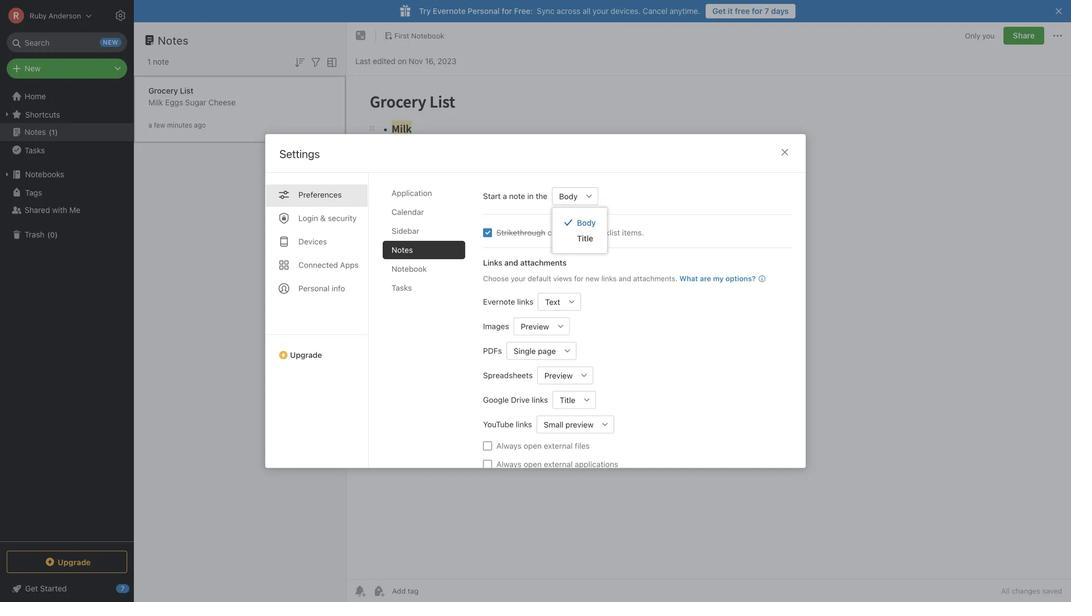 Task type: locate. For each thing, give the bounding box(es) containing it.
( for trash
[[47, 231, 50, 239]]

preview button up "title" button
[[537, 367, 576, 385]]

Always open external applications checkbox
[[483, 460, 492, 469]]

and right links
[[505, 258, 518, 268]]

and left attachments.
[[619, 275, 631, 283]]

0 horizontal spatial tab list
[[266, 173, 369, 468]]

what are my options?
[[680, 275, 756, 283]]

0 vertical spatial )
[[55, 128, 58, 136]]

calendar
[[392, 208, 424, 217]]

all
[[583, 6, 591, 16]]

applications
[[575, 460, 618, 469]]

open for always open external applications
[[524, 460, 542, 469]]

1 horizontal spatial evernote
[[483, 297, 515, 307]]

1 vertical spatial tasks
[[392, 284, 412, 293]]

a left the few
[[148, 121, 152, 129]]

Choose default view option for Google Drive links field
[[553, 391, 596, 409]]

share
[[1013, 31, 1035, 40]]

0 vertical spatial preview button
[[514, 318, 552, 336]]

1 horizontal spatial for
[[574, 275, 584, 283]]

0 vertical spatial upgrade
[[290, 351, 322, 360]]

0 vertical spatial body
[[559, 192, 578, 201]]

ago
[[194, 121, 206, 129]]

me
[[69, 206, 80, 215]]

1 horizontal spatial tab list
[[383, 184, 474, 468]]

personal
[[468, 6, 500, 16], [299, 284, 330, 293]]

upgrade for bottom upgrade popup button
[[58, 558, 91, 567]]

0 horizontal spatial a
[[148, 121, 152, 129]]

a right start
[[503, 192, 507, 201]]

0 horizontal spatial your
[[511, 275, 526, 283]]

connected
[[299, 261, 338, 270]]

upgrade
[[290, 351, 322, 360], [58, 558, 91, 567]]

0 vertical spatial a
[[148, 121, 152, 129]]

get it free for 7 days button
[[706, 4, 796, 18]]

( right trash
[[47, 231, 50, 239]]

notebook
[[411, 31, 444, 40], [392, 265, 427, 274]]

tasks down the notes ( 1 )
[[25, 146, 45, 155]]

1 vertical spatial title
[[560, 396, 576, 405]]

your
[[593, 6, 609, 16], [511, 275, 526, 283]]

0 vertical spatial open
[[524, 442, 542, 451]]

tab list containing preferences
[[266, 173, 369, 468]]

0 horizontal spatial upgrade button
[[7, 551, 127, 574]]

0
[[50, 231, 55, 239]]

tab list
[[266, 173, 369, 468], [383, 184, 474, 468]]

0 vertical spatial evernote
[[433, 6, 466, 16]]

small preview
[[544, 420, 594, 430]]

notes ( 1 )
[[25, 128, 58, 137]]

small
[[544, 420, 564, 430]]

1 horizontal spatial upgrade button
[[266, 335, 368, 364]]

notes
[[158, 33, 189, 47], [25, 128, 46, 137], [392, 246, 413, 255]]

) inside the notes ( 1 )
[[55, 128, 58, 136]]

new
[[25, 64, 41, 73]]

views
[[553, 275, 572, 283]]

tab list containing application
[[383, 184, 474, 468]]

preview button
[[514, 318, 552, 336], [537, 367, 576, 385]]

all changes saved
[[1002, 587, 1063, 596]]

0 vertical spatial always
[[497, 442, 522, 451]]

it
[[728, 6, 733, 16]]

preview for images
[[521, 322, 549, 331]]

0 horizontal spatial for
[[502, 6, 512, 16]]

1 horizontal spatial 1
[[147, 57, 151, 66]]

try
[[419, 6, 431, 16]]

0 horizontal spatial note
[[153, 57, 169, 66]]

body inside button
[[559, 192, 578, 201]]

for left new
[[574, 275, 584, 283]]

tab list for application
[[266, 173, 369, 468]]

for left 7
[[752, 6, 763, 16]]

) for notes
[[55, 128, 58, 136]]

always right always open external files checkbox
[[497, 442, 522, 451]]

changes
[[1012, 587, 1041, 596]]

1 horizontal spatial and
[[619, 275, 631, 283]]

1 vertical spatial open
[[524, 460, 542, 469]]

1 vertical spatial 1
[[52, 128, 55, 136]]

tasks inside tab
[[392, 284, 412, 293]]

2 always from the top
[[497, 460, 522, 469]]

0 vertical spatial external
[[544, 442, 573, 451]]

0 horizontal spatial tasks
[[25, 146, 45, 155]]

0 horizontal spatial upgrade
[[58, 558, 91, 567]]

youtube
[[483, 420, 514, 429]]

1 down shortcuts
[[52, 128, 55, 136]]

page
[[538, 347, 556, 356]]

) inside trash ( 0 )
[[55, 231, 58, 239]]

small preview button
[[537, 416, 597, 434]]

personal down connected
[[299, 284, 330, 293]]

0 vertical spatial your
[[593, 6, 609, 16]]

1 ) from the top
[[55, 128, 58, 136]]

0 vertical spatial note
[[153, 57, 169, 66]]

external for applications
[[544, 460, 573, 469]]

try evernote personal for free: sync across all your devices. cancel anytime.
[[419, 6, 700, 16]]

0 vertical spatial notebook
[[411, 31, 444, 40]]

get it free for 7 days
[[713, 6, 789, 16]]

days
[[771, 6, 789, 16]]

application
[[392, 189, 432, 198]]

anytime.
[[670, 6, 700, 16]]

expand notebooks image
[[3, 170, 12, 179]]

2 external from the top
[[544, 460, 573, 469]]

0 horizontal spatial title
[[560, 396, 576, 405]]

1 vertical spatial preview button
[[537, 367, 576, 385]]

nov
[[409, 57, 423, 66]]

0 vertical spatial 1
[[147, 57, 151, 66]]

1 horizontal spatial notes
[[158, 33, 189, 47]]

attachments.
[[633, 275, 678, 283]]

0 horizontal spatial and
[[505, 258, 518, 268]]

0 vertical spatial tasks
[[25, 146, 45, 155]]

google
[[483, 396, 509, 405]]

1 open from the top
[[524, 442, 542, 451]]

Note Editor text field
[[347, 76, 1072, 580]]

1 horizontal spatial title
[[577, 234, 593, 243]]

1 horizontal spatial note
[[509, 192, 525, 201]]

note up grocery
[[153, 57, 169, 66]]

note left in
[[509, 192, 525, 201]]

1 vertical spatial )
[[55, 231, 58, 239]]

preview button up single page "button" at the bottom
[[514, 318, 552, 336]]

1 horizontal spatial personal
[[468, 6, 500, 16]]

for
[[502, 6, 512, 16], [752, 6, 763, 16], [574, 275, 584, 283]]

preview inside choose default view option for images "field"
[[521, 322, 549, 331]]

calendar tab
[[383, 203, 465, 222]]

1 vertical spatial external
[[544, 460, 573, 469]]

notes up 1 note
[[158, 33, 189, 47]]

0 vertical spatial upgrade button
[[266, 335, 368, 364]]

preview for spreadsheets
[[545, 371, 573, 380]]

None search field
[[15, 32, 119, 52]]

body up title link
[[577, 218, 596, 227]]

) right trash
[[55, 231, 58, 239]]

1 vertical spatial upgrade
[[58, 558, 91, 567]]

0 vertical spatial notes
[[158, 33, 189, 47]]

1 up grocery
[[147, 57, 151, 66]]

links
[[483, 258, 503, 268]]

1 vertical spatial personal
[[299, 284, 330, 293]]

for inside get it free for 7 days button
[[752, 6, 763, 16]]

personal left the free:
[[468, 6, 500, 16]]

for for free:
[[502, 6, 512, 16]]

2 ) from the top
[[55, 231, 58, 239]]

always
[[497, 442, 522, 451], [497, 460, 522, 469]]

evernote down choose on the top left of the page
[[483, 297, 515, 307]]

2 horizontal spatial for
[[752, 6, 763, 16]]

upgrade button inside tab list
[[266, 335, 368, 364]]

1 horizontal spatial upgrade
[[290, 351, 322, 360]]

home
[[25, 92, 46, 101]]

close image
[[779, 146, 792, 159]]

1 vertical spatial upgrade button
[[7, 551, 127, 574]]

2 horizontal spatial notes
[[392, 246, 413, 255]]

evernote
[[433, 6, 466, 16], [483, 297, 515, 307]]

7
[[765, 6, 769, 16]]

notes inside tab
[[392, 246, 413, 255]]

a few minutes ago
[[148, 121, 206, 129]]

notebook down notes tab on the top of the page
[[392, 265, 427, 274]]

notebook down "try"
[[411, 31, 444, 40]]

title
[[577, 234, 593, 243], [560, 396, 576, 405]]

1 horizontal spatial tasks
[[392, 284, 412, 293]]

0 horizontal spatial 1
[[52, 128, 55, 136]]

2 vertical spatial notes
[[392, 246, 413, 255]]

shared with me
[[25, 206, 80, 215]]

preview inside preview field
[[545, 371, 573, 380]]

links down "drive"
[[516, 420, 532, 429]]

0 vertical spatial and
[[505, 258, 518, 268]]

pdfs
[[483, 347, 502, 356]]

( inside trash ( 0 )
[[47, 231, 50, 239]]

1
[[147, 57, 151, 66], [52, 128, 55, 136]]

) down shortcuts button
[[55, 128, 58, 136]]

on
[[398, 57, 407, 66]]

links
[[602, 275, 617, 283], [517, 297, 534, 307], [532, 396, 548, 405], [516, 420, 532, 429]]

dropdown list menu
[[553, 215, 607, 247]]

title down body link
[[577, 234, 593, 243]]

1 vertical spatial notebook
[[392, 265, 427, 274]]

1 external from the top
[[544, 442, 573, 451]]

upgrade inside tab list
[[290, 351, 322, 360]]

preview up "title" button
[[545, 371, 573, 380]]

evernote right "try"
[[433, 6, 466, 16]]

all
[[1002, 587, 1010, 596]]

Select422 checkbox
[[483, 229, 492, 237]]

0 vertical spatial preview
[[521, 322, 549, 331]]

tab list for start a note in the
[[383, 184, 474, 468]]

single page button
[[507, 342, 559, 360]]

notes down sidebar at the left
[[392, 246, 413, 255]]

( down shortcuts
[[49, 128, 52, 136]]

tasks down notebook tab on the top left
[[392, 284, 412, 293]]

tree
[[0, 88, 134, 541]]

always right always open external applications "checkbox"
[[497, 460, 522, 469]]

external up always open external applications
[[544, 442, 573, 451]]

start a note in the
[[483, 192, 548, 201]]

1 always from the top
[[497, 442, 522, 451]]

title inside button
[[560, 396, 576, 405]]

1 vertical spatial your
[[511, 275, 526, 283]]

body right the
[[559, 192, 578, 201]]

1 horizontal spatial a
[[503, 192, 507, 201]]

open down always open external files
[[524, 460, 542, 469]]

1 vertical spatial preview
[[545, 371, 573, 380]]

notes down shortcuts
[[25, 128, 46, 137]]

choose your default views for new links and attachments.
[[483, 275, 678, 283]]

your down links and attachments
[[511, 275, 526, 283]]

my
[[713, 275, 724, 283]]

&
[[320, 214, 326, 223]]

1 vertical spatial evernote
[[483, 297, 515, 307]]

( inside the notes ( 1 )
[[49, 128, 52, 136]]

open up always open external applications
[[524, 442, 542, 451]]

1 vertical spatial always
[[497, 460, 522, 469]]

text button
[[538, 293, 563, 311]]

0 horizontal spatial notes
[[25, 128, 46, 137]]

(
[[49, 128, 52, 136], [47, 231, 50, 239]]

1 vertical spatial (
[[47, 231, 50, 239]]

0 vertical spatial (
[[49, 128, 52, 136]]

last edited on nov 16, 2023
[[355, 57, 457, 66]]

completed
[[548, 228, 586, 237]]

your right all
[[593, 6, 609, 16]]

title up 'small preview' button
[[560, 396, 576, 405]]

for for 7
[[752, 6, 763, 16]]

for left the free:
[[502, 6, 512, 16]]

preview up single page
[[521, 322, 549, 331]]

external down always open external files
[[544, 460, 573, 469]]

1 vertical spatial body
[[577, 218, 596, 227]]

tags button
[[0, 184, 133, 201]]

milk eggs sugar cheese
[[148, 98, 236, 107]]

in
[[528, 192, 534, 201]]

2 open from the top
[[524, 460, 542, 469]]

16,
[[425, 57, 436, 66]]

free:
[[514, 6, 533, 16]]

0 vertical spatial title
[[577, 234, 593, 243]]



Task type: vqa. For each thing, say whether or not it's contained in the screenshot.


Task type: describe. For each thing, give the bounding box(es) containing it.
note window element
[[347, 22, 1072, 603]]

first notebook button
[[381, 28, 448, 44]]

external for files
[[544, 442, 573, 451]]

devices
[[299, 237, 327, 246]]

1 vertical spatial note
[[509, 192, 525, 201]]

title link
[[553, 231, 607, 247]]

links left text button
[[517, 297, 534, 307]]

Choose default view option for Spreadsheets field
[[537, 367, 594, 385]]

login & security
[[299, 214, 357, 223]]

across
[[557, 6, 581, 16]]

body inside dropdown list menu
[[577, 218, 596, 227]]

Choose default view option for Images field
[[514, 318, 570, 336]]

personal info
[[299, 284, 345, 293]]

notebook inside button
[[411, 31, 444, 40]]

add tag image
[[372, 585, 386, 598]]

you
[[983, 31, 995, 40]]

default
[[528, 275, 551, 283]]

preview button for spreadsheets
[[537, 367, 576, 385]]

1 vertical spatial and
[[619, 275, 631, 283]]

preview button for images
[[514, 318, 552, 336]]

links right new
[[602, 275, 617, 283]]

links right "drive"
[[532, 396, 548, 405]]

open for always open external files
[[524, 442, 542, 451]]

links and attachments
[[483, 258, 567, 268]]

expand note image
[[354, 29, 368, 42]]

minutes
[[167, 121, 192, 129]]

1 horizontal spatial your
[[593, 6, 609, 16]]

always open external applications
[[497, 460, 618, 469]]

notebooks link
[[0, 166, 133, 184]]

what
[[680, 275, 698, 283]]

few
[[154, 121, 165, 129]]

a inside note list element
[[148, 121, 152, 129]]

1 inside note list element
[[147, 57, 151, 66]]

saved
[[1043, 587, 1063, 596]]

home link
[[0, 88, 134, 105]]

( for notes
[[49, 128, 52, 136]]

new button
[[7, 59, 127, 79]]

Choose default view option for Evernote links field
[[538, 293, 581, 311]]

with
[[52, 206, 67, 215]]

settings
[[280, 147, 320, 160]]

Choose default view option for YouTube links field
[[537, 416, 614, 434]]

tree containing home
[[0, 88, 134, 541]]

strikethrough completed checklist items.
[[497, 228, 644, 237]]

tasks tab
[[383, 279, 465, 297]]

notebooks
[[25, 170, 64, 179]]

Search text field
[[15, 32, 119, 52]]

) for trash
[[55, 231, 58, 239]]

info
[[332, 284, 345, 293]]

body button
[[552, 188, 581, 205]]

0 vertical spatial personal
[[468, 6, 500, 16]]

Choose default view option for PDFs field
[[507, 342, 577, 360]]

tasks button
[[0, 141, 133, 159]]

title button
[[553, 391, 578, 409]]

connected apps
[[299, 261, 359, 270]]

application tab
[[383, 184, 465, 203]]

edited
[[373, 57, 396, 66]]

0 horizontal spatial evernote
[[433, 6, 466, 16]]

first notebook
[[395, 31, 444, 40]]

always for always open external files
[[497, 442, 522, 451]]

tasks inside button
[[25, 146, 45, 155]]

Always open external files checkbox
[[483, 442, 492, 451]]

first
[[395, 31, 409, 40]]

last
[[355, 57, 371, 66]]

sidebar
[[392, 227, 419, 236]]

youtube links
[[483, 420, 532, 429]]

tags
[[25, 188, 42, 197]]

cheese
[[209, 98, 236, 107]]

1 inside the notes ( 1 )
[[52, 128, 55, 136]]

notebook tab
[[383, 260, 465, 278]]

sync
[[537, 6, 555, 16]]

free
[[735, 6, 750, 16]]

sidebar tab
[[383, 222, 465, 241]]

single page
[[514, 347, 556, 356]]

eggs
[[165, 98, 183, 107]]

note list element
[[134, 22, 347, 603]]

notebook inside tab
[[392, 265, 427, 274]]

body link
[[553, 215, 607, 231]]

grocery
[[148, 86, 178, 95]]

grocery list
[[148, 86, 193, 95]]

text
[[545, 298, 560, 307]]

1 vertical spatial a
[[503, 192, 507, 201]]

shortcuts button
[[0, 105, 133, 123]]

attachments
[[520, 258, 567, 268]]

upgrade for upgrade popup button in the tab list
[[290, 351, 322, 360]]

share button
[[1004, 27, 1045, 45]]

images
[[483, 322, 509, 331]]

1 vertical spatial notes
[[25, 128, 46, 137]]

shared
[[25, 206, 50, 215]]

settings image
[[114, 9, 127, 22]]

1 note
[[147, 57, 169, 66]]

single
[[514, 347, 536, 356]]

notes tab
[[383, 241, 465, 260]]

start
[[483, 192, 501, 201]]

preferences
[[299, 190, 342, 200]]

strikethrough
[[497, 228, 546, 237]]

Start a new note in the body or title. field
[[552, 188, 598, 205]]

cancel
[[643, 6, 668, 16]]

shortcuts
[[25, 110, 60, 119]]

evernote links
[[483, 297, 534, 307]]

apps
[[340, 261, 359, 270]]

drive
[[511, 396, 530, 405]]

are
[[700, 275, 711, 283]]

items.
[[622, 228, 644, 237]]

preview
[[566, 420, 594, 430]]

google drive links
[[483, 396, 548, 405]]

list
[[180, 86, 193, 95]]

sugar
[[185, 98, 206, 107]]

get
[[713, 6, 726, 16]]

add a reminder image
[[353, 585, 367, 598]]

2023
[[438, 57, 457, 66]]

the
[[536, 192, 548, 201]]

title inside dropdown list menu
[[577, 234, 593, 243]]

files
[[575, 442, 590, 451]]

new
[[586, 275, 600, 283]]

trash ( 0 )
[[25, 230, 58, 239]]

0 horizontal spatial personal
[[299, 284, 330, 293]]

options?
[[726, 275, 756, 283]]

notes inside note list element
[[158, 33, 189, 47]]

always for always open external applications
[[497, 460, 522, 469]]



